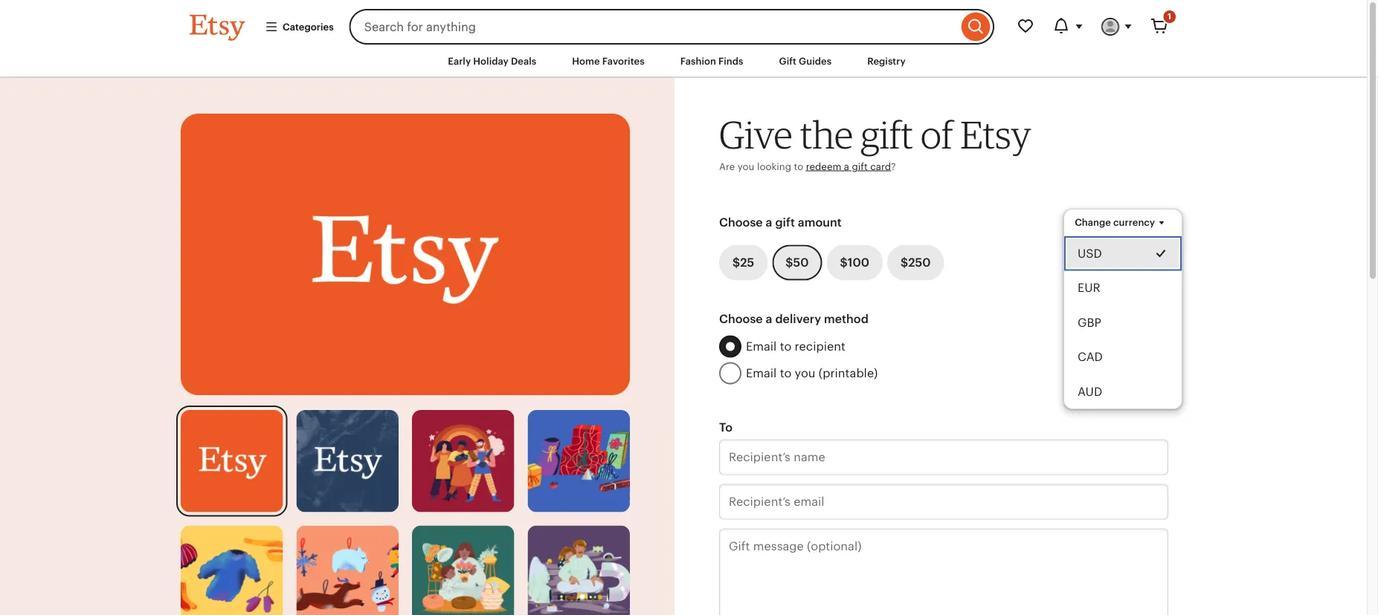 Task type: vqa. For each thing, say whether or not it's contained in the screenshot.
Home Favorites link
yes



Task type: describe. For each thing, give the bounding box(es) containing it.
home favorites link
[[561, 48, 656, 75]]

of
[[921, 112, 953, 158]]

$250
[[901, 256, 931, 270]]

you inside give the gift of etsy are you looking to redeem a gift card ?
[[738, 161, 754, 172]]

etsy
[[960, 112, 1031, 158]]

to for recipient
[[780, 340, 792, 353]]

a for choose a delivery method
[[766, 313, 772, 326]]

to inside give the gift of etsy are you looking to redeem a gift card ?
[[794, 161, 803, 172]]

fashion finds link
[[669, 48, 755, 75]]

illustration of presents wrapped with wrapping paper and ribbons on a blue background image
[[528, 410, 630, 513]]

Recipient's email email field
[[719, 484, 1168, 520]]

email to recipient
[[746, 340, 845, 353]]

fashion finds
[[680, 55, 743, 67]]

amount
[[798, 216, 842, 229]]

currency
[[1113, 217, 1155, 228]]

gift guides
[[779, 55, 832, 67]]

2 etsy logo on an orange background image from the top
[[181, 410, 283, 513]]

cad
[[1078, 351, 1103, 364]]

1
[[1168, 12, 1171, 21]]

1 etsy logo on an orange background image from the top
[[181, 114, 630, 396]]

change
[[1075, 217, 1111, 228]]

card
[[870, 161, 891, 172]]

eur button
[[1064, 271, 1182, 306]]

gift for of
[[861, 112, 913, 158]]

registry link
[[856, 48, 917, 75]]

early
[[448, 55, 471, 67]]

delivery
[[775, 313, 821, 326]]

none search field inside categories banner
[[349, 9, 994, 45]]

early holiday deals
[[448, 55, 536, 67]]

aud
[[1078, 385, 1102, 399]]

Gift message (optional) text field
[[719, 529, 1168, 616]]

menu containing usd
[[1064, 209, 1183, 410]]

home favorites
[[572, 55, 645, 67]]

eur
[[1078, 282, 1101, 295]]

gbp button
[[1064, 306, 1182, 340]]

gift guides link
[[768, 48, 843, 75]]

email for email to you (printable)
[[746, 367, 777, 380]]

registry
[[867, 55, 906, 67]]

email to you (printable)
[[746, 367, 878, 380]]

menu bar containing early holiday deals
[[163, 45, 1204, 78]]

choose a gift amount
[[719, 216, 842, 229]]

1 horizontal spatial you
[[795, 367, 816, 380]]

illustration of a sweater, hat, scarf, socks, and gloves on a yellow background image
[[181, 526, 283, 616]]

gbp
[[1078, 316, 1102, 330]]



Task type: locate. For each thing, give the bounding box(es) containing it.
give the gift of etsy are you looking to redeem a gift card ?
[[719, 112, 1031, 172]]

change currency
[[1075, 217, 1155, 228]]

early holiday deals link
[[437, 48, 548, 75]]

(printable)
[[819, 367, 878, 380]]

give
[[719, 112, 792, 158]]

are
[[719, 161, 735, 172]]

1 vertical spatial you
[[795, 367, 816, 380]]

?
[[891, 161, 896, 172]]

usd
[[1078, 247, 1102, 261]]

to for you
[[780, 367, 792, 380]]

choose
[[719, 216, 763, 229], [719, 313, 763, 326]]

gift up card
[[861, 112, 913, 158]]

etsy logo on a dark blue background image
[[296, 410, 399, 513]]

cad button
[[1064, 340, 1182, 375]]

choose for choose a gift amount
[[719, 216, 763, 229]]

choose down $25
[[719, 313, 763, 326]]

0 horizontal spatial you
[[738, 161, 754, 172]]

2 vertical spatial to
[[780, 367, 792, 380]]

choose a delivery method
[[719, 313, 869, 326]]

a left amount
[[766, 216, 772, 229]]

to down choose a delivery method
[[780, 340, 792, 353]]

choose up $25
[[719, 216, 763, 229]]

to right looking
[[794, 161, 803, 172]]

0 vertical spatial gift
[[861, 112, 913, 158]]

1 vertical spatial to
[[780, 340, 792, 353]]

$25
[[733, 256, 754, 270]]

holiday
[[473, 55, 509, 67]]

2 vertical spatial gift
[[775, 216, 795, 229]]

Recipient's name text field
[[719, 440, 1168, 476]]

0 vertical spatial etsy logo on an orange background image
[[181, 114, 630, 396]]

finds
[[718, 55, 743, 67]]

home
[[572, 55, 600, 67]]

1 link
[[1142, 9, 1177, 45]]

a for choose a gift amount
[[766, 216, 772, 229]]

usd button
[[1064, 237, 1182, 271]]

1 email from the top
[[746, 340, 777, 353]]

email down choose a delivery method
[[746, 340, 777, 353]]

redeem
[[806, 161, 841, 172]]

0 vertical spatial you
[[738, 161, 754, 172]]

None search field
[[349, 9, 994, 45]]

2 email from the top
[[746, 367, 777, 380]]

gift
[[779, 55, 796, 67]]

1 vertical spatial email
[[746, 367, 777, 380]]

looking
[[757, 161, 791, 172]]

1 vertical spatial gift
[[852, 161, 868, 172]]

aud button
[[1064, 375, 1182, 409]]

the
[[800, 112, 853, 158]]

illustration of three etsy sellers standing in front of a rainbow on a dark red background image
[[412, 410, 514, 513]]

email down email to recipient
[[746, 367, 777, 380]]

gift left amount
[[775, 216, 795, 229]]

gift left card
[[852, 161, 868, 172]]

redeem a gift card link
[[806, 161, 891, 172]]

change currency button
[[1064, 209, 1180, 236]]

menu
[[1064, 209, 1183, 410]]

$50
[[786, 256, 809, 270]]

categories banner
[[163, 0, 1204, 45]]

to
[[794, 161, 803, 172], [780, 340, 792, 353], [780, 367, 792, 380]]

categories
[[283, 21, 334, 32]]

you
[[738, 161, 754, 172], [795, 367, 816, 380]]

2 choose from the top
[[719, 313, 763, 326]]

0 vertical spatial email
[[746, 340, 777, 353]]

choose for choose a delivery method
[[719, 313, 763, 326]]

illustration of a child and an adult playing with a toy train set, on a dark purple background image
[[528, 526, 630, 616]]

2 vertical spatial a
[[766, 313, 772, 326]]

Search for anything text field
[[349, 9, 958, 45]]

you down email to recipient
[[795, 367, 816, 380]]

recipient
[[795, 340, 845, 353]]

a left delivery
[[766, 313, 772, 326]]

fashion
[[680, 55, 716, 67]]

email
[[746, 340, 777, 353], [746, 367, 777, 380]]

favorites
[[602, 55, 645, 67]]

a right redeem
[[844, 161, 849, 172]]

to down email to recipient
[[780, 367, 792, 380]]

1 vertical spatial choose
[[719, 313, 763, 326]]

a
[[844, 161, 849, 172], [766, 216, 772, 229], [766, 313, 772, 326]]

0 vertical spatial a
[[844, 161, 849, 172]]

illustration of assorted holiday ornaments on a light orange background image
[[296, 526, 399, 616]]

gift
[[861, 112, 913, 158], [852, 161, 868, 172], [775, 216, 795, 229]]

a inside give the gift of etsy are you looking to redeem a gift card ?
[[844, 161, 849, 172]]

menu bar
[[163, 45, 1204, 78]]

$100
[[840, 256, 869, 270]]

email for email to recipient
[[746, 340, 777, 353]]

1 vertical spatial a
[[766, 216, 772, 229]]

1 choose from the top
[[719, 216, 763, 229]]

0 vertical spatial choose
[[719, 216, 763, 229]]

deals
[[511, 55, 536, 67]]

0 vertical spatial to
[[794, 161, 803, 172]]

to
[[719, 421, 733, 435]]

guides
[[799, 55, 832, 67]]

1 vertical spatial etsy logo on an orange background image
[[181, 410, 283, 513]]

method
[[824, 313, 869, 326]]

categories button
[[254, 13, 345, 40]]

you right are
[[738, 161, 754, 172]]

gift for amount
[[775, 216, 795, 229]]

illustration of a child giving an adult a pot of flowers, surrounded by cozy furniture and plants, on a green background image
[[412, 526, 514, 616]]

etsy logo on an orange background image
[[181, 114, 630, 396], [181, 410, 283, 513]]



